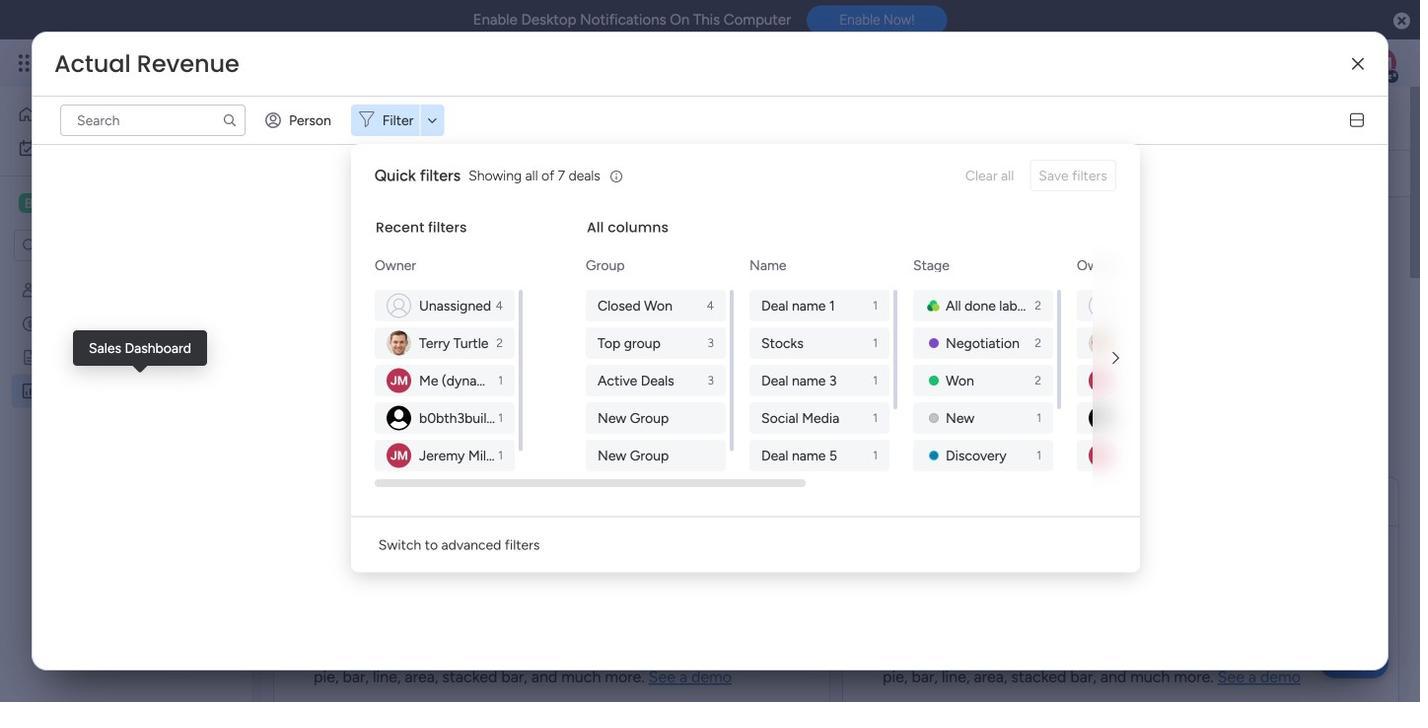 Task type: vqa. For each thing, say whether or not it's contained in the screenshot.
Tab List
no



Task type: describe. For each thing, give the bounding box(es) containing it.
v2 fullscreen image
[[1361, 495, 1375, 509]]

search image
[[453, 166, 469, 181]]

jeremy miller image up b0bth3builder2k23@gmail.com image
[[386, 368, 411, 393]]

terry turtle image
[[1089, 331, 1113, 356]]

0 horizontal spatial jeremy miller image
[[1089, 443, 1113, 468]]

jeremy miller image down terry turtle image
[[1089, 368, 1113, 393]]

public dashboard image
[[21, 382, 39, 400]]

0 vertical spatial option
[[12, 99, 210, 130]]

dapulse close image
[[1394, 11, 1410, 32]]

name group
[[749, 290, 893, 546]]

stage group
[[913, 290, 1057, 546]]

workspace image
[[19, 192, 38, 214]]

1 owner group from the left
[[375, 290, 519, 471]]

dapulse x slim image
[[1352, 57, 1364, 71]]

1 vertical spatial option
[[12, 132, 240, 164]]

2 vertical spatial option
[[0, 273, 252, 277]]

group group
[[586, 290, 730, 471]]

arrow down image
[[421, 108, 444, 132]]



Task type: locate. For each thing, give the bounding box(es) containing it.
1 horizontal spatial jeremy miller image
[[1365, 47, 1397, 79]]

public board image
[[21, 348, 39, 367]]

jeremy miller image
[[1365, 47, 1397, 79], [1089, 443, 1113, 468]]

dialog
[[351, 144, 1420, 573]]

jeremy miller image down b0bth3builder2k23@gmail.com icon
[[1089, 443, 1113, 468]]

1 horizontal spatial owner group
[[1077, 290, 1221, 471]]

jeremy miller image
[[386, 368, 411, 393], [1089, 368, 1113, 393], [386, 443, 411, 468]]

Filter dashboard by text search field
[[297, 158, 476, 189]]

None search field
[[297, 158, 476, 189]]

jeremy miller image right the dapulse x slim 'image'
[[1365, 47, 1397, 79]]

list box
[[0, 270, 252, 674]]

2 owner group from the left
[[1077, 290, 1221, 471]]

b0bth3builder2k23@gmail.com image
[[386, 406, 411, 431]]

option
[[12, 99, 210, 130], [12, 132, 240, 164], [0, 273, 252, 277]]

0 vertical spatial jeremy miller image
[[1365, 47, 1397, 79]]

b0bth3builder2k23@gmail.com image
[[1089, 406, 1113, 431]]

v2 split view image
[[1350, 113, 1364, 127]]

share image
[[1260, 108, 1279, 128]]

1 vertical spatial jeremy miller image
[[1089, 443, 1113, 468]]

owner group
[[375, 290, 519, 471], [1077, 290, 1221, 471]]

banner
[[261, 87, 1410, 197]]

0 horizontal spatial owner group
[[375, 290, 519, 471]]

terry turtle image
[[386, 331, 411, 356]]

select product image
[[18, 53, 37, 73]]

Filter dashboard by text search field
[[60, 105, 246, 136]]

add to favorites image
[[576, 108, 596, 128]]

None search field
[[60, 105, 246, 136]]

jeremy miller image down b0bth3builder2k23@gmail.com image
[[386, 443, 411, 468]]

None field
[[49, 48, 244, 80], [292, 98, 565, 139], [303, 221, 568, 247], [303, 489, 437, 515], [872, 489, 1227, 515], [49, 48, 244, 80], [292, 98, 565, 139], [303, 221, 568, 247], [303, 489, 437, 515], [872, 489, 1227, 515]]

search image
[[222, 112, 238, 128]]



